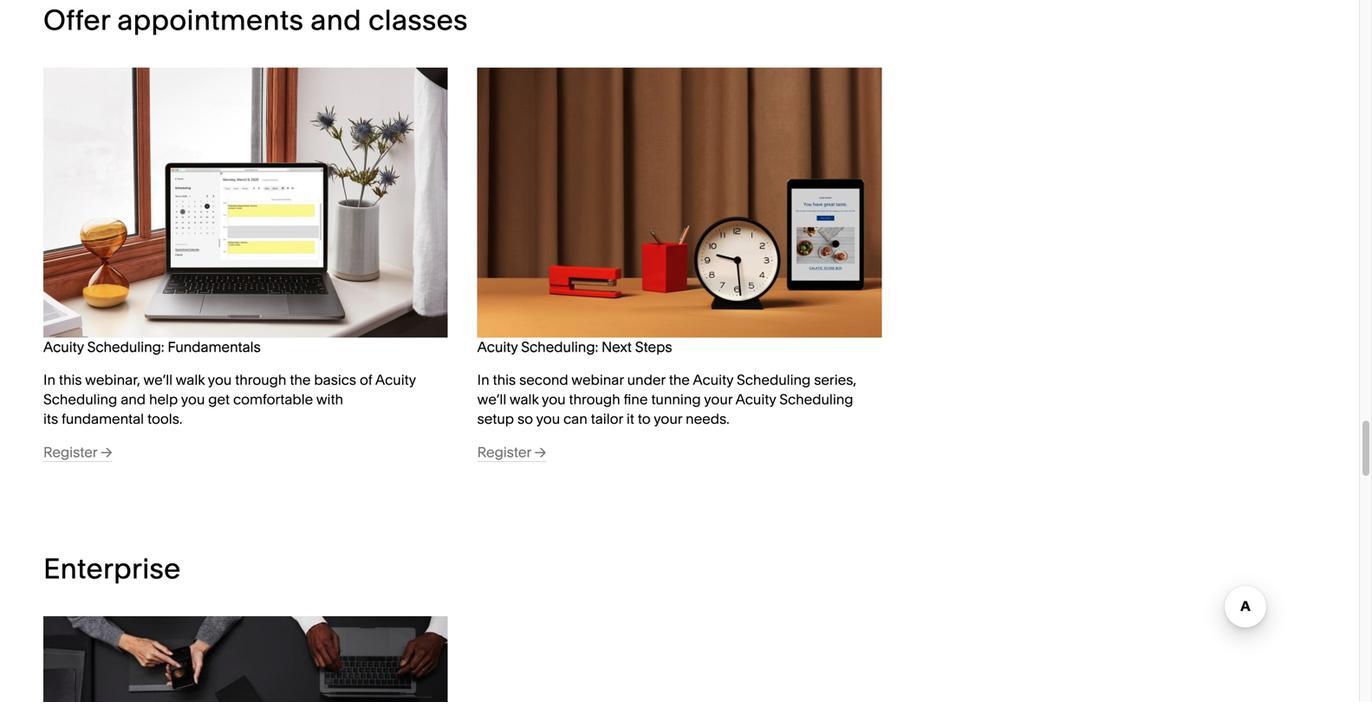 Task type: vqa. For each thing, say whether or not it's contained in the screenshot.
the leftmost the
yes



Task type: describe. For each thing, give the bounding box(es) containing it.
to
[[638, 411, 651, 428]]

so
[[518, 411, 533, 428]]

with
[[316, 391, 343, 408]]

0 vertical spatial your
[[704, 391, 733, 408]]

register → link for in this second webinar under the acuity scheduling series, we'll walk you through fine tunning your acuity scheduling setup so you can tailor it to your needs.
[[478, 444, 546, 462]]

acuity scheduling: next steps
[[478, 338, 672, 355]]

and help
[[121, 391, 178, 408]]

scheduling left series,
[[737, 372, 811, 389]]

scheduling inside in this webinar, we'll walk you through the basics of acuity scheduling and help you get comfortable with its fundamental tools.
[[43, 391, 117, 408]]

next
[[602, 338, 632, 355]]

offer
[[43, 3, 110, 37]]

of
[[360, 372, 372, 389]]

get
[[208, 391, 230, 408]]

acuity scheduling: fundamentals
[[43, 338, 261, 355]]

comfortable
[[233, 391, 313, 408]]

scheduling: for webinar,
[[87, 338, 164, 355]]

steps
[[635, 338, 672, 355]]

webinar
[[572, 372, 624, 389]]

register → link for in this webinar, we'll walk you through the basics of acuity scheduling and help you get comfortable with its fundamental tools.
[[43, 444, 112, 462]]

register for in this webinar, we'll walk you through the basics of acuity scheduling and help you get comfortable with its fundamental tools.
[[43, 444, 97, 461]]

walk inside in this webinar, we'll walk you through the basics of acuity scheduling and help you get comfortable with its fundamental tools.
[[176, 372, 205, 389]]

you down second
[[542, 391, 566, 408]]

register for in this second webinar under the acuity scheduling series, we'll walk you through fine tunning your acuity scheduling setup so you can tailor it to your needs.
[[478, 444, 531, 461]]

in this second webinar under the acuity scheduling series, we'll walk you through fine tunning your acuity scheduling setup so you can tailor it to your needs.
[[478, 372, 860, 428]]

basics
[[314, 372, 356, 389]]

register → for in this webinar, we'll walk you through the basics of acuity scheduling and help you get comfortable with its fundamental tools.
[[43, 444, 112, 461]]

enterprise
[[43, 552, 181, 586]]

can tailor it
[[564, 411, 635, 428]]



Task type: locate. For each thing, give the bounding box(es) containing it.
through up comfortable
[[235, 372, 287, 389]]

→ for you
[[535, 444, 546, 461]]

2 register → link from the left
[[478, 444, 546, 462]]

1 → from the left
[[101, 444, 112, 461]]

we'll up setup
[[478, 391, 507, 408]]

needs.
[[686, 411, 730, 428]]

1 scheduling: from the left
[[87, 338, 164, 355]]

1 horizontal spatial we'll
[[478, 391, 507, 408]]

classes
[[369, 3, 468, 37]]

scheduling: up second
[[521, 338, 599, 355]]

0 horizontal spatial scheduling:
[[87, 338, 164, 355]]

1 register from the left
[[43, 444, 97, 461]]

1 vertical spatial your
[[654, 411, 683, 428]]

in up setup
[[478, 372, 490, 389]]

webinar,
[[85, 372, 140, 389]]

register →
[[43, 444, 112, 461], [478, 444, 546, 461]]

0 horizontal spatial register →
[[43, 444, 112, 461]]

register → down the its fundamental tools. on the left of the page
[[43, 444, 112, 461]]

this inside in this second webinar under the acuity scheduling series, we'll walk you through fine tunning your acuity scheduling setup so you can tailor it to your needs.
[[493, 372, 516, 389]]

2 register → from the left
[[478, 444, 546, 461]]

second
[[520, 372, 569, 389]]

scheduling:
[[87, 338, 164, 355], [521, 338, 599, 355]]

1 horizontal spatial register
[[478, 444, 531, 461]]

0 vertical spatial walk
[[176, 372, 205, 389]]

1 horizontal spatial register → link
[[478, 444, 546, 462]]

in for in this second webinar under the acuity scheduling series, we'll walk you through fine tunning your acuity scheduling setup so you can tailor it to your needs.
[[478, 372, 490, 389]]

0 horizontal spatial walk
[[176, 372, 205, 389]]

the up tunning
[[669, 372, 690, 389]]

the
[[290, 372, 311, 389], [669, 372, 690, 389]]

fine
[[624, 391, 648, 408]]

0 horizontal spatial register
[[43, 444, 97, 461]]

1 horizontal spatial the
[[669, 372, 690, 389]]

walk inside in this second webinar under the acuity scheduling series, we'll walk you through fine tunning your acuity scheduling setup so you can tailor it to your needs.
[[510, 391, 539, 408]]

1 horizontal spatial through
[[569, 391, 621, 408]]

0 horizontal spatial through
[[235, 372, 287, 389]]

2 scheduling: from the left
[[521, 338, 599, 355]]

1 horizontal spatial walk
[[510, 391, 539, 408]]

walk down fundamentals
[[176, 372, 205, 389]]

0 horizontal spatial your
[[654, 411, 683, 428]]

we'll up and help
[[143, 372, 173, 389]]

acuity
[[43, 338, 84, 355], [478, 338, 518, 355], [376, 372, 416, 389], [693, 372, 734, 389], [736, 391, 776, 408]]

the inside in this second webinar under the acuity scheduling series, we'll walk you through fine tunning your acuity scheduling setup so you can tailor it to your needs.
[[669, 372, 690, 389]]

this for second
[[493, 372, 516, 389]]

its fundamental tools.
[[43, 411, 182, 428]]

register down the its fundamental tools. on the left of the page
[[43, 444, 97, 461]]

register
[[43, 444, 97, 461], [478, 444, 531, 461]]

→ for scheduling
[[101, 444, 112, 461]]

your down tunning
[[654, 411, 683, 428]]

this left webinar,
[[59, 372, 82, 389]]

0 horizontal spatial register → link
[[43, 444, 112, 462]]

series,
[[814, 372, 857, 389]]

scheduling
[[737, 372, 811, 389], [43, 391, 117, 408], [780, 391, 854, 408]]

→ down second
[[535, 444, 546, 461]]

0 horizontal spatial we'll
[[143, 372, 173, 389]]

0 horizontal spatial this
[[59, 372, 82, 389]]

0 horizontal spatial →
[[101, 444, 112, 461]]

2 the from the left
[[669, 372, 690, 389]]

1 horizontal spatial in
[[478, 372, 490, 389]]

this for webinar,
[[59, 372, 82, 389]]

in inside in this second webinar under the acuity scheduling series, we'll walk you through fine tunning your acuity scheduling setup so you can tailor it to your needs.
[[478, 372, 490, 389]]

under
[[628, 372, 666, 389]]

register down setup
[[478, 444, 531, 461]]

2 in from the left
[[478, 372, 490, 389]]

1 this from the left
[[59, 372, 82, 389]]

appointments
[[117, 3, 304, 37]]

you left get
[[181, 391, 205, 408]]

0 horizontal spatial in
[[43, 372, 55, 389]]

1 horizontal spatial this
[[493, 372, 516, 389]]

register → link down the its fundamental tools. on the left of the page
[[43, 444, 112, 462]]

scheduling down series,
[[780, 391, 854, 408]]

we'll inside in this second webinar under the acuity scheduling series, we'll walk you through fine tunning your acuity scheduling setup so you can tailor it to your needs.
[[478, 391, 507, 408]]

acuity inside in this webinar, we'll walk you through the basics of acuity scheduling and help you get comfortable with its fundamental tools.
[[376, 372, 416, 389]]

register → link
[[43, 444, 112, 462], [478, 444, 546, 462]]

your up needs.
[[704, 391, 733, 408]]

1 vertical spatial we'll
[[478, 391, 507, 408]]

you up get
[[208, 372, 232, 389]]

your
[[704, 391, 733, 408], [654, 411, 683, 428]]

fundamentals
[[168, 338, 261, 355]]

1 register → from the left
[[43, 444, 112, 461]]

in this webinar, we'll walk you through the basics of acuity scheduling and help you get comfortable with its fundamental tools.
[[43, 372, 419, 428]]

register → for in this second webinar under the acuity scheduling series, we'll walk you through fine tunning your acuity scheduling setup so you can tailor it to your needs.
[[478, 444, 546, 461]]

0 horizontal spatial the
[[290, 372, 311, 389]]

in left webinar,
[[43, 372, 55, 389]]

this left second
[[493, 372, 516, 389]]

scheduling: for second
[[521, 338, 599, 355]]

we'll
[[143, 372, 173, 389], [478, 391, 507, 408]]

scheduling down webinar,
[[43, 391, 117, 408]]

1 horizontal spatial →
[[535, 444, 546, 461]]

this
[[59, 372, 82, 389], [493, 372, 516, 389]]

→
[[101, 444, 112, 461], [535, 444, 546, 461]]

the inside in this webinar, we'll walk you through the basics of acuity scheduling and help you get comfortable with its fundamental tools.
[[290, 372, 311, 389]]

setup
[[478, 411, 514, 428]]

you
[[208, 372, 232, 389], [181, 391, 205, 408], [542, 391, 566, 408], [536, 411, 560, 428]]

in
[[43, 372, 55, 389], [478, 372, 490, 389]]

the up comfortable
[[290, 372, 311, 389]]

offer appointments and classes
[[43, 3, 468, 37]]

1 vertical spatial walk
[[510, 391, 539, 408]]

you right so at the left bottom of page
[[536, 411, 560, 428]]

in inside in this webinar, we'll walk you through the basics of acuity scheduling and help you get comfortable with its fundamental tools.
[[43, 372, 55, 389]]

walk up so at the left bottom of page
[[510, 391, 539, 408]]

and
[[311, 3, 362, 37]]

1 register → link from the left
[[43, 444, 112, 462]]

→ down the its fundamental tools. on the left of the page
[[101, 444, 112, 461]]

in for in this webinar, we'll walk you through the basics of acuity scheduling and help you get comfortable with its fundamental tools.
[[43, 372, 55, 389]]

1 in from the left
[[43, 372, 55, 389]]

tunning
[[652, 391, 701, 408]]

1 vertical spatial through
[[569, 391, 621, 408]]

1 horizontal spatial register →
[[478, 444, 546, 461]]

2 → from the left
[[535, 444, 546, 461]]

2 register from the left
[[478, 444, 531, 461]]

walk
[[176, 372, 205, 389], [510, 391, 539, 408]]

through down webinar
[[569, 391, 621, 408]]

scheduling: up webinar,
[[87, 338, 164, 355]]

2 this from the left
[[493, 372, 516, 389]]

through inside in this webinar, we'll walk you through the basics of acuity scheduling and help you get comfortable with its fundamental tools.
[[235, 372, 287, 389]]

we'll inside in this webinar, we'll walk you through the basics of acuity scheduling and help you get comfortable with its fundamental tools.
[[143, 372, 173, 389]]

0 vertical spatial through
[[235, 372, 287, 389]]

register → link down so at the left bottom of page
[[478, 444, 546, 462]]

this inside in this webinar, we'll walk you through the basics of acuity scheduling and help you get comfortable with its fundamental tools.
[[59, 372, 82, 389]]

0 vertical spatial we'll
[[143, 372, 173, 389]]

through
[[235, 372, 287, 389], [569, 391, 621, 408]]

1 the from the left
[[290, 372, 311, 389]]

through inside in this second webinar under the acuity scheduling series, we'll walk you through fine tunning your acuity scheduling setup so you can tailor it to your needs.
[[569, 391, 621, 408]]

1 horizontal spatial your
[[704, 391, 733, 408]]

1 horizontal spatial scheduling:
[[521, 338, 599, 355]]

register → down so at the left bottom of page
[[478, 444, 546, 461]]



